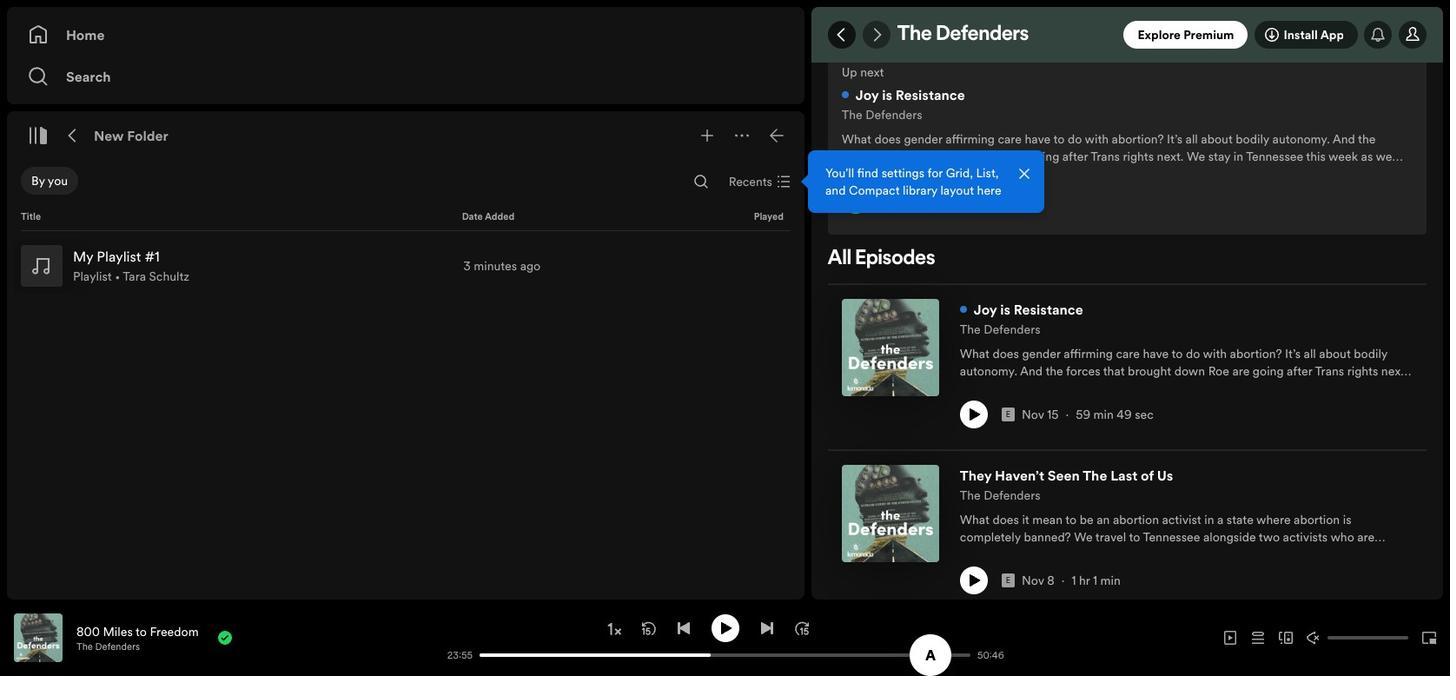 Task type: describe. For each thing, give the bounding box(es) containing it.
the defenders inside top bar and user menu element
[[898, 24, 1029, 45]]

2 1 from the left
[[1094, 572, 1098, 589]]

the defenders for top joy is resistance link
[[842, 106, 923, 123]]

schultz
[[149, 268, 190, 285]]

800
[[76, 623, 100, 640]]

800 miles to freedom link
[[76, 623, 199, 640]]

resistance for the bottom joy is resistance link
[[1014, 300, 1084, 319]]

defenders inside top bar and user menu element
[[936, 24, 1029, 45]]

•
[[115, 268, 120, 285]]

skip forward 15 seconds image
[[795, 621, 809, 635]]

install
[[1283, 26, 1318, 43]]

they haven't seen the last of us image
[[842, 465, 939, 562]]

joy for new episode icon corresponding to the defenders link corresponding to top joy is resistance link
[[856, 85, 879, 104]]

next image
[[760, 621, 774, 635]]

1 vertical spatial joy is resistance link
[[960, 299, 1084, 320]]

nov 8
[[1022, 572, 1055, 589]]

0 vertical spatial joy is resistance
[[856, 85, 965, 104]]

min for joy is resistance image explicit element
[[1094, 406, 1114, 423]]

joy for the defenders link associated with the bottom joy is resistance link new episode icon
[[974, 300, 997, 319]]

Society checkbox
[[828, 1, 890, 29]]

49 for the bottom joy is resistance link
[[1117, 406, 1132, 423]]

you'll find settings for grid, list, and compact library layout here dialog
[[808, 150, 1045, 213]]

search
[[66, 67, 111, 86]]

skip back 15 seconds image
[[642, 621, 656, 635]]

0 vertical spatial joy is resistance link
[[842, 84, 965, 105]]

min for the topmost explicit element
[[976, 191, 996, 209]]

settings
[[882, 164, 925, 182]]

us
[[1158, 466, 1174, 485]]

the defenders link for they haven't seen the last of us link
[[960, 486, 1041, 504]]

2 vertical spatial min
[[1101, 572, 1121, 589]]

the right joy is resistance image
[[960, 321, 981, 338]]

and
[[826, 182, 846, 199]]

previous image
[[677, 621, 691, 635]]

premium
[[1183, 26, 1234, 43]]

connect to a device image
[[1279, 631, 1293, 645]]

society
[[839, 6, 880, 23]]

folder
[[127, 126, 168, 145]]

resistance for top joy is resistance link
[[896, 85, 965, 104]]

haven't
[[995, 466, 1045, 485]]

new folder
[[94, 126, 168, 145]]

23:55
[[447, 649, 473, 662]]

0 vertical spatial nov
[[904, 191, 926, 209]]

install app link
[[1255, 21, 1358, 49]]

now playing: 800 miles to freedom by the defenders footer
[[14, 614, 438, 662]]

the down they
[[960, 487, 981, 504]]

defenders inside the 800 miles to freedom the defenders
[[95, 640, 140, 653]]

explore premium button
[[1123, 21, 1248, 49]]

the defenders link for the bottom joy is resistance link
[[960, 320, 1041, 338]]

explore premium
[[1137, 26, 1234, 43]]

now playing view image
[[41, 621, 55, 635]]

episodes
[[856, 249, 936, 269]]

main element
[[7, 7, 1045, 600]]

list,
[[976, 164, 999, 182]]

1 horizontal spatial joy is resistance
[[974, 300, 1084, 319]]

none search field inside main element
[[687, 168, 715, 196]]

e for joy is resistance image explicit element
[[1006, 409, 1011, 420]]

change speed image
[[605, 621, 623, 638]]

go back image
[[835, 28, 849, 42]]

is for the defenders link corresponding to top joy is resistance link
[[882, 85, 893, 104]]

explore
[[1137, 26, 1180, 43]]

player controls element
[[220, 614, 1013, 662]]

hr
[[1079, 572, 1090, 589]]

up next
[[842, 63, 884, 81]]

up
[[842, 63, 858, 81]]

the down up
[[842, 106, 863, 123]]

defenders inside they haven't seen the last of us the defenders
[[984, 487, 1041, 504]]

49 for top joy is resistance link
[[999, 191, 1014, 209]]

e for explicit element corresponding to they haven't seen the last of us image
[[1006, 575, 1011, 586]]

1 1 from the left
[[1072, 572, 1076, 589]]

new episode image for the defenders link corresponding to top joy is resistance link
[[842, 91, 849, 98]]

Recents, List view field
[[715, 168, 801, 196]]

grid,
[[946, 164, 973, 182]]

app
[[1320, 26, 1344, 43]]

they haven't seen the last of us the defenders
[[960, 466, 1174, 504]]



Task type: vqa. For each thing, say whether or not it's contained in the screenshot.
SOLO
no



Task type: locate. For each thing, give the bounding box(es) containing it.
the
[[898, 24, 932, 45], [842, 106, 863, 123], [960, 321, 981, 338], [1083, 466, 1108, 485], [960, 487, 981, 504], [76, 640, 93, 653]]

the inside the 800 miles to freedom the defenders
[[76, 640, 93, 653]]

nov down the settings
[[904, 191, 926, 209]]

1 left hr
[[1072, 572, 1076, 589]]

explicit element down the settings
[[884, 193, 897, 207]]

last
[[1111, 466, 1138, 485]]

0 horizontal spatial joy is resistance
[[856, 85, 965, 104]]

59
[[958, 191, 973, 209], [1076, 406, 1091, 423]]

1 hr 1 min
[[1072, 572, 1121, 589]]

the right go forward image
[[898, 24, 932, 45]]

15 for joy is resistance image explicit element
[[1048, 406, 1059, 423]]

0 horizontal spatial resistance
[[896, 85, 965, 104]]

by you
[[31, 172, 68, 189]]

15 up seen
[[1048, 406, 1059, 423]]

group containing playlist
[[14, 238, 798, 294]]

0 horizontal spatial 49
[[999, 191, 1014, 209]]

1 horizontal spatial 59 min 49 sec
[[1076, 406, 1154, 423]]

sec up of
[[1135, 406, 1154, 423]]

compact
[[849, 182, 900, 199]]

nov for joy is resistance image
[[1022, 406, 1044, 423]]

1
[[1072, 572, 1076, 589], [1094, 572, 1098, 589]]

1 vertical spatial sec
[[1135, 406, 1154, 423]]

1 horizontal spatial new episode image
[[960, 306, 967, 313]]

nov
[[904, 191, 926, 209], [1022, 406, 1044, 423], [1022, 572, 1044, 589]]

by
[[31, 172, 45, 189]]

the defenders link for 800 miles to freedom link
[[76, 640, 140, 653]]

min down list,
[[976, 191, 996, 209]]

50:46
[[978, 649, 1004, 662]]

they
[[960, 466, 992, 485]]

nov 15 for joy is resistance image explicit element
[[1022, 406, 1059, 423]]

0 vertical spatial the defenders
[[898, 24, 1029, 45]]

joy is resistance link
[[842, 84, 965, 105], [960, 299, 1084, 320]]

1 horizontal spatial joy
[[974, 300, 997, 319]]

e down the settings
[[888, 195, 893, 205]]

0 vertical spatial is
[[882, 85, 893, 104]]

for
[[928, 164, 943, 182]]

0 horizontal spatial nov 15
[[904, 191, 941, 209]]

find
[[858, 164, 879, 182]]

played
[[754, 210, 784, 223]]

0 horizontal spatial 15
[[929, 191, 941, 209]]

1 right hr
[[1094, 572, 1098, 589]]

next
[[861, 63, 884, 81]]

2 vertical spatial nov
[[1022, 572, 1044, 589]]

to
[[136, 623, 147, 640]]

you'll find settings for grid, list, and compact library layout here
[[826, 164, 1002, 199]]

59 min 49 sec for top joy is resistance link
[[958, 191, 1036, 209]]

59 min 49 sec for the bottom joy is resistance link
[[1076, 406, 1154, 423]]

joy is resistance image
[[842, 299, 939, 396]]

1 horizontal spatial 15
[[1048, 406, 1059, 423]]

seen
[[1048, 466, 1080, 485]]

joy is resistance
[[856, 85, 965, 104], [974, 300, 1084, 319]]

group
[[14, 238, 798, 294]]

1 vertical spatial joy is resistance
[[974, 300, 1084, 319]]

0 horizontal spatial 59
[[958, 191, 973, 209]]

1 horizontal spatial 1
[[1094, 572, 1098, 589]]

explicit element
[[884, 193, 897, 207], [1002, 408, 1015, 422], [1002, 574, 1015, 588]]

play image
[[718, 621, 732, 635]]

nov left 8
[[1022, 572, 1044, 589]]

1 vertical spatial 49
[[1117, 406, 1132, 423]]

1 vertical spatial is
[[1001, 300, 1011, 319]]

install app
[[1283, 26, 1344, 43]]

0 vertical spatial min
[[976, 191, 996, 209]]

society link
[[828, 1, 890, 36]]

title
[[21, 210, 41, 223]]

1 vertical spatial 59
[[1076, 406, 1091, 423]]

home link
[[28, 17, 784, 52]]

1 vertical spatial the defenders
[[842, 106, 923, 123]]

0 horizontal spatial sec
[[1017, 191, 1036, 209]]

e left nov 8
[[1006, 575, 1011, 586]]

min right hr
[[1101, 572, 1121, 589]]

the defenders
[[898, 24, 1029, 45], [842, 106, 923, 123], [960, 321, 1041, 338]]

nov for they haven't seen the last of us image
[[1022, 572, 1044, 589]]

defenders
[[936, 24, 1029, 45], [866, 106, 923, 123], [984, 321, 1041, 338], [984, 487, 1041, 504], [95, 640, 140, 653]]

joy
[[856, 85, 879, 104], [974, 300, 997, 319]]

sec for top joy is resistance link
[[1017, 191, 1036, 209]]

new episode image down up
[[842, 91, 849, 98]]

miles
[[103, 623, 133, 640]]

the defenders for the bottom joy is resistance link
[[960, 321, 1041, 338]]

0 vertical spatial nov 15
[[904, 191, 941, 209]]

playlist • tara schultz
[[73, 268, 190, 285]]

59 for the bottom joy is resistance link
[[1076, 406, 1091, 423]]

By you checkbox
[[21, 167, 78, 195]]

e for the topmost explicit element
[[888, 195, 893, 205]]

recents
[[729, 173, 773, 190]]

nov 15 for the topmost explicit element
[[904, 191, 941, 209]]

1 vertical spatial min
[[1094, 406, 1114, 423]]

what's new image
[[1372, 28, 1386, 42]]

15
[[929, 191, 941, 209], [1048, 406, 1059, 423]]

1 horizontal spatial sec
[[1135, 406, 1154, 423]]

1 vertical spatial nov
[[1022, 406, 1044, 423]]

explicit element left nov 8
[[1002, 574, 1015, 588]]

the defenders link
[[842, 105, 923, 123], [960, 320, 1041, 338], [960, 486, 1041, 504], [76, 640, 140, 653]]

search in your library image
[[694, 175, 708, 189]]

59 left here
[[958, 191, 973, 209]]

0 vertical spatial new episode image
[[842, 91, 849, 98]]

min up last
[[1094, 406, 1114, 423]]

explicit element for joy is resistance image
[[1002, 408, 1015, 422]]

1 vertical spatial nov 15
[[1022, 406, 1059, 423]]

you'll
[[826, 164, 855, 182]]

go forward image
[[870, 28, 884, 42]]

the left miles
[[76, 640, 93, 653]]

0 vertical spatial 59 min 49 sec
[[958, 191, 1036, 209]]

49 down list,
[[999, 191, 1014, 209]]

800 miles to freedom the defenders
[[76, 623, 199, 653]]

the inside top bar and user menu element
[[898, 24, 932, 45]]

2 vertical spatial e
[[1006, 575, 1011, 586]]

new episode image right joy is resistance image
[[960, 306, 967, 313]]

group inside main element
[[14, 238, 798, 294]]

search link
[[28, 59, 784, 94]]

resistance
[[896, 85, 965, 104], [1014, 300, 1084, 319]]

new folder button
[[90, 122, 172, 149]]

freedom
[[150, 623, 199, 640]]

8
[[1048, 572, 1055, 589]]

date
[[462, 210, 483, 223]]

1 vertical spatial 15
[[1048, 406, 1059, 423]]

sec
[[1017, 191, 1036, 209], [1135, 406, 1154, 423]]

date added
[[462, 210, 515, 223]]

playlist
[[73, 268, 112, 285]]

0 horizontal spatial is
[[882, 85, 893, 104]]

59 up they haven't seen the last of us link
[[1076, 406, 1091, 423]]

all episodes
[[828, 249, 936, 269]]

1 vertical spatial new episode image
[[960, 306, 967, 313]]

0 horizontal spatial 59 min 49 sec
[[958, 191, 1036, 209]]

59 min 49 sec
[[958, 191, 1036, 209], [1076, 406, 1154, 423]]

1 vertical spatial explicit element
[[1002, 408, 1015, 422]]

59 min 49 sec down list,
[[958, 191, 1036, 209]]

0 horizontal spatial 1
[[1072, 572, 1076, 589]]

49
[[999, 191, 1014, 209], [1117, 406, 1132, 423]]

1 vertical spatial 59 min 49 sec
[[1076, 406, 1154, 423]]

1 horizontal spatial resistance
[[1014, 300, 1084, 319]]

nov 15 up the haven't
[[1022, 406, 1059, 423]]

49 up last
[[1117, 406, 1132, 423]]

tara
[[123, 268, 146, 285]]

explicit element for they haven't seen the last of us image
[[1002, 574, 1015, 588]]

0 vertical spatial 59
[[958, 191, 973, 209]]

new
[[94, 126, 124, 145]]

0 vertical spatial joy
[[856, 85, 879, 104]]

1 horizontal spatial is
[[1001, 300, 1011, 319]]

nov 15
[[904, 191, 941, 209], [1022, 406, 1059, 423]]

0 vertical spatial e
[[888, 195, 893, 205]]

sec for the bottom joy is resistance link
[[1135, 406, 1154, 423]]

all
[[828, 249, 852, 269]]

1 horizontal spatial 49
[[1117, 406, 1132, 423]]

added
[[485, 210, 515, 223]]

sec right here
[[1017, 191, 1036, 209]]

0 vertical spatial 15
[[929, 191, 941, 209]]

0 horizontal spatial new episode image
[[842, 91, 849, 98]]

volume off image
[[1307, 631, 1321, 645]]

of
[[1141, 466, 1154, 485]]

min
[[976, 191, 996, 209], [1094, 406, 1114, 423], [1101, 572, 1121, 589]]

explicit element up the haven't
[[1002, 408, 1015, 422]]

home
[[66, 25, 105, 44]]

2 vertical spatial explicit element
[[1002, 574, 1015, 588]]

0 vertical spatial 49
[[999, 191, 1014, 209]]

0 vertical spatial resistance
[[896, 85, 965, 104]]

e
[[888, 195, 893, 205], [1006, 409, 1011, 420], [1006, 575, 1011, 586]]

59 for top joy is resistance link
[[958, 191, 973, 209]]

the defenders link for top joy is resistance link
[[842, 105, 923, 123]]

layout
[[941, 182, 974, 199]]

15 for the topmost explicit element
[[929, 191, 941, 209]]

None search field
[[687, 168, 715, 196]]

0 vertical spatial explicit element
[[884, 193, 897, 207]]

the left last
[[1083, 466, 1108, 485]]

1 horizontal spatial nov 15
[[1022, 406, 1059, 423]]

0 vertical spatial sec
[[1017, 191, 1036, 209]]

15 down for
[[929, 191, 941, 209]]

e up the haven't
[[1006, 409, 1011, 420]]

1 vertical spatial joy
[[974, 300, 997, 319]]

they haven't seen the last of us link
[[960, 465, 1174, 486]]

new episode image for the defenders link associated with the bottom joy is resistance link
[[960, 306, 967, 313]]

is for the defenders link associated with the bottom joy is resistance link
[[1001, 300, 1011, 319]]

library
[[903, 182, 938, 199]]

0 horizontal spatial joy
[[856, 85, 879, 104]]

2 vertical spatial the defenders
[[960, 321, 1041, 338]]

is
[[882, 85, 893, 104], [1001, 300, 1011, 319]]

here
[[977, 182, 1002, 199]]

new episode image
[[842, 91, 849, 98], [960, 306, 967, 313]]

1 horizontal spatial 59
[[1076, 406, 1091, 423]]

59 min 49 sec up last
[[1076, 406, 1154, 423]]

you
[[48, 172, 68, 189]]

nov 15 down for
[[904, 191, 941, 209]]

top bar and user menu element
[[812, 7, 1444, 63]]

1 vertical spatial e
[[1006, 409, 1011, 420]]

1 vertical spatial resistance
[[1014, 300, 1084, 319]]

nov up the haven't
[[1022, 406, 1044, 423]]



